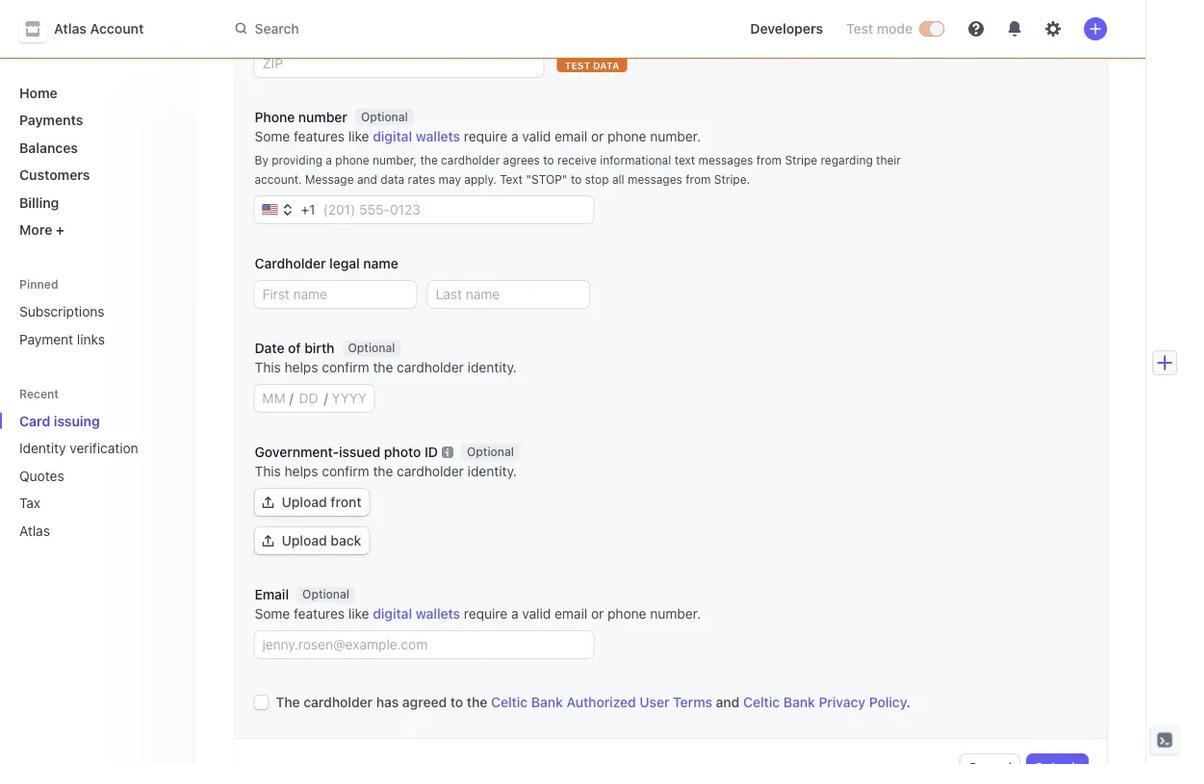 Task type: locate. For each thing, give the bounding box(es) containing it.
features down upload back
[[294, 606, 345, 622]]

optional
[[361, 111, 408, 124], [348, 342, 395, 355], [467, 446, 514, 459], [302, 588, 349, 601]]

upload for upload front
[[282, 494, 327, 510]]

0 vertical spatial and
[[357, 173, 377, 186]]

optional down upload back
[[302, 588, 349, 601]]

1 some from the top
[[255, 129, 290, 144]]

0 vertical spatial or
[[591, 129, 604, 144]]

from down text at right top
[[686, 173, 711, 186]]

0 horizontal spatial and
[[357, 173, 377, 186]]

+ right us icon
[[301, 202, 309, 218]]

2 / from the left
[[324, 390, 328, 406]]

some for some features like digital wallets require a valid email or phone number. by providing a phone number, the cardholder agrees to receive informational text messages from stripe regarding their account. message and data rates may apply. text "stop" to stop all messages from stripe.
[[255, 129, 290, 144]]

some inside some features like digital wallets require a valid email or phone number. by providing a phone number, the cardholder agrees to receive informational text messages from stripe regarding their account. message and data rates may apply. text "stop" to stop all messages from stripe.
[[255, 129, 290, 144]]

a
[[511, 129, 518, 144], [326, 154, 332, 167], [511, 606, 518, 622]]

may
[[439, 173, 461, 186]]

require inside some features like digital wallets require a valid email or phone number. by providing a phone number, the cardholder agrees to receive informational text messages from stripe regarding their account. message and data rates may apply. text "stop" to stop all messages from stripe.
[[464, 129, 508, 144]]

links
[[77, 331, 105, 347]]

this down government-
[[255, 464, 281, 479]]

1 vertical spatial and
[[716, 695, 740, 710]]

identity.
[[468, 360, 517, 375], [468, 464, 517, 479]]

Last name text field
[[428, 281, 590, 308]]

2 valid from the top
[[522, 606, 551, 622]]

card issuing link
[[12, 405, 155, 437]]

2 digital from the top
[[373, 606, 412, 622]]

payments
[[19, 112, 83, 128]]

bank left privacy
[[783, 695, 815, 710]]

phone up the informational
[[607, 129, 646, 144]]

number
[[298, 109, 347, 125]]

2 vertical spatial to
[[450, 695, 463, 710]]

a up 'agrees'
[[511, 129, 518, 144]]

/ down birth
[[324, 390, 328, 406]]

0 vertical spatial number.
[[650, 129, 701, 144]]

number. inside some features like digital wallets require a valid email or phone number. by providing a phone number, the cardholder agrees to receive informational text messages from stripe regarding their account. message and data rates may apply. text "stop" to stop all messages from stripe.
[[650, 129, 701, 144]]

this
[[255, 360, 281, 375], [255, 464, 281, 479]]

features inside some features like digital wallets require a valid email or phone number. by providing a phone number, the cardholder agrees to receive informational text messages from stripe regarding their account. message and data rates may apply. text "stop" to stop all messages from stripe.
[[294, 129, 345, 144]]

2 number. from the top
[[650, 606, 701, 622]]

photo
[[384, 444, 421, 460]]

confirm
[[322, 360, 369, 375], [322, 464, 369, 479]]

a for some features like digital wallets require a valid email or phone number. by providing a phone number, the cardholder agrees to receive informational text messages from stripe regarding their account. message and data rates may apply. text "stop" to stop all messages from stripe.
[[511, 129, 518, 144]]

celtic right agreed in the bottom of the page
[[491, 695, 528, 710]]

has
[[376, 695, 399, 710]]

0 vertical spatial upload
[[282, 494, 327, 510]]

regarding
[[821, 154, 873, 167]]

number. up text at right top
[[650, 129, 701, 144]]

Phone number telephone field
[[315, 196, 593, 223]]

0 horizontal spatial celtic
[[491, 695, 528, 710]]

1 vertical spatial messages
[[628, 173, 682, 186]]

number. up terms
[[650, 606, 701, 622]]

1 digital from the top
[[373, 129, 412, 144]]

subscriptions link
[[12, 296, 181, 327]]

email for some features like digital wallets require a valid email or phone number. by providing a phone number, the cardholder agrees to receive informational text messages from stripe regarding their account. message and data rates may apply. text "stop" to stop all messages from stripe.
[[554, 129, 587, 144]]

2 or from the top
[[591, 606, 604, 622]]

customers link
[[12, 159, 181, 191]]

test
[[565, 60, 590, 71]]

1 horizontal spatial celtic
[[743, 695, 780, 710]]

phone for some features like digital wallets require a valid email or phone number. by providing a phone number, the cardholder agrees to receive informational text messages from stripe regarding their account. message and data rates may apply. text "stop" to stop all messages from stripe.
[[607, 129, 646, 144]]

2 upload from the top
[[282, 533, 327, 549]]

1 like from the top
[[348, 129, 369, 144]]

digital wallets link up number,
[[373, 129, 460, 144]]

phone up "celtic bank authorized user terms" link
[[607, 606, 646, 622]]

confirm up year text field
[[322, 360, 369, 375]]

helps down date of birth on the top of page
[[285, 360, 318, 375]]

1 vertical spatial upload
[[282, 533, 327, 549]]

like up message
[[348, 129, 369, 144]]

some down email
[[255, 606, 290, 622]]

or inside some features like digital wallets require a valid email or phone number. by providing a phone number, the cardholder agrees to receive informational text messages from stripe regarding their account. message and data rates may apply. text "stop" to stop all messages from stripe.
[[591, 129, 604, 144]]

1 this helps confirm the cardholder identity. from the top
[[255, 360, 517, 375]]

developers link
[[742, 13, 831, 44]]

1 vertical spatial email
[[554, 606, 587, 622]]

digital up number,
[[373, 129, 412, 144]]

0 vertical spatial like
[[348, 129, 369, 144]]

1 vertical spatial confirm
[[322, 464, 369, 479]]

0 horizontal spatial /
[[289, 390, 293, 406]]

require for some features like digital wallets require a valid email or phone number.
[[464, 606, 508, 622]]

apply.
[[464, 173, 497, 186]]

to up "stop"
[[543, 154, 554, 167]]

some down phone
[[255, 129, 290, 144]]

/
[[289, 390, 293, 406], [324, 390, 328, 406]]

wallets up email email field
[[416, 606, 460, 622]]

2 email from the top
[[554, 606, 587, 622]]

1 vertical spatial number.
[[650, 606, 701, 622]]

1
[[309, 202, 315, 218]]

phone up message
[[335, 154, 369, 167]]

helps
[[285, 360, 318, 375], [285, 464, 318, 479]]

1 horizontal spatial to
[[543, 154, 554, 167]]

confirm down government-issued photo id
[[322, 464, 369, 479]]

2 require from the top
[[464, 606, 508, 622]]

0 vertical spatial a
[[511, 129, 518, 144]]

test mode
[[846, 21, 913, 37]]

1 vertical spatial phone
[[335, 154, 369, 167]]

valid inside some features like digital wallets require a valid email or phone number. by providing a phone number, the cardholder agrees to receive informational text messages from stripe regarding their account. message and data rates may apply. text "stop" to stop all messages from stripe.
[[522, 129, 551, 144]]

0 vertical spatial some
[[255, 129, 290, 144]]

bank
[[531, 695, 563, 710], [783, 695, 815, 710]]

phone
[[607, 129, 646, 144], [335, 154, 369, 167], [607, 606, 646, 622]]

the up photo at the left
[[373, 360, 393, 375]]

tax
[[19, 495, 40, 511]]

wallets inside some features like digital wallets require a valid email or phone number. by providing a phone number, the cardholder agrees to receive informational text messages from stripe regarding their account. message and data rates may apply. text "stop" to stop all messages from stripe.
[[416, 129, 460, 144]]

2 some from the top
[[255, 606, 290, 622]]

2 this from the top
[[255, 464, 281, 479]]

0 horizontal spatial to
[[450, 695, 463, 710]]

helps down government-
[[285, 464, 318, 479]]

1 vertical spatial like
[[348, 606, 369, 622]]

+ right more
[[56, 222, 64, 238]]

this helps confirm the cardholder identity. up year text field
[[255, 360, 517, 375]]

1 vertical spatial helps
[[285, 464, 318, 479]]

1 horizontal spatial bank
[[783, 695, 815, 710]]

1 vertical spatial wallets
[[416, 606, 460, 622]]

a up email email field
[[511, 606, 518, 622]]

card issuing
[[19, 413, 100, 429]]

upload
[[282, 494, 327, 510], [282, 533, 327, 549]]

1 features from the top
[[294, 129, 345, 144]]

bank left "authorized"
[[531, 695, 563, 710]]

1 / from the left
[[289, 390, 293, 406]]

cardholder
[[255, 256, 326, 271]]

the up rates
[[420, 154, 438, 167]]

1 vertical spatial +
[[56, 222, 64, 238]]

1 vertical spatial this helps confirm the cardholder identity.
[[255, 464, 517, 479]]

ZIP text field
[[255, 50, 543, 77]]

some
[[255, 129, 290, 144], [255, 606, 290, 622]]

email up the cardholder has agreed to the celtic bank authorized user terms and celtic bank privacy policy . in the bottom of the page
[[554, 606, 587, 622]]

0 horizontal spatial +
[[56, 222, 64, 238]]

terms
[[673, 695, 712, 710]]

and right terms
[[716, 695, 740, 710]]

1 vertical spatial or
[[591, 606, 604, 622]]

1 vertical spatial digital
[[373, 606, 412, 622]]

1 vertical spatial this
[[255, 464, 281, 479]]

0 vertical spatial this helps confirm the cardholder identity.
[[255, 360, 517, 375]]

this down date
[[255, 360, 281, 375]]

to
[[543, 154, 554, 167], [571, 173, 582, 186], [450, 695, 463, 710]]

1 vertical spatial valid
[[522, 606, 551, 622]]

birth
[[304, 340, 335, 356]]

cardholder up apply.
[[441, 154, 500, 167]]

1 horizontal spatial +
[[301, 202, 309, 218]]

1 or from the top
[[591, 129, 604, 144]]

digital up email email field
[[373, 606, 412, 622]]

1 horizontal spatial and
[[716, 695, 740, 710]]

and inside some features like digital wallets require a valid email or phone number. by providing a phone number, the cardholder agrees to receive informational text messages from stripe regarding their account. message and data rates may apply. text "stop" to stop all messages from stripe.
[[357, 173, 377, 186]]

or
[[591, 129, 604, 144], [591, 606, 604, 622]]

tax link
[[12, 488, 155, 519]]

front
[[330, 494, 361, 510]]

+
[[301, 202, 309, 218], [56, 222, 64, 238]]

user
[[640, 695, 670, 710]]

0 vertical spatial digital wallets link
[[373, 129, 460, 144]]

2 wallets from the top
[[416, 606, 460, 622]]

+ inside the core navigation links element
[[56, 222, 64, 238]]

Month text field
[[258, 385, 289, 412]]

features down number
[[294, 129, 345, 144]]

1 email from the top
[[554, 129, 587, 144]]

0 vertical spatial digital
[[373, 129, 412, 144]]

digital wallets link
[[373, 129, 460, 144], [373, 606, 460, 622]]

0 vertical spatial email
[[554, 129, 587, 144]]

0 vertical spatial this
[[255, 360, 281, 375]]

help image
[[968, 21, 984, 37]]

features for some features like digital wallets require a valid email or phone number.
[[294, 606, 345, 622]]

by
[[255, 154, 268, 167]]

0 horizontal spatial messages
[[628, 173, 682, 186]]

require up 'agrees'
[[464, 129, 508, 144]]

phone
[[255, 109, 295, 125]]

1 require from the top
[[464, 129, 508, 144]]

payment
[[19, 331, 73, 347]]

quotes
[[19, 468, 64, 484]]

0 vertical spatial from
[[756, 154, 782, 167]]

informational
[[600, 154, 671, 167]]

0 horizontal spatial from
[[686, 173, 711, 186]]

like inside some features like digital wallets require a valid email or phone number. by providing a phone number, the cardholder agrees to receive informational text messages from stripe regarding their account. message and data rates may apply. text "stop" to stop all messages from stripe.
[[348, 129, 369, 144]]

messages
[[698, 154, 753, 167], [628, 173, 682, 186]]

wallets up may
[[416, 129, 460, 144]]

optional right birth
[[348, 342, 395, 355]]

1 number. from the top
[[650, 129, 701, 144]]

some features like digital wallets require a valid email or phone number. by providing a phone number, the cardholder agrees to receive informational text messages from stripe regarding their account. message and data rates may apply. text "stop" to stop all messages from stripe.
[[255, 129, 901, 186]]

1 bank from the left
[[531, 695, 563, 710]]

2 features from the top
[[294, 606, 345, 622]]

1 vertical spatial identity.
[[468, 464, 517, 479]]

valid for some features like digital wallets require a valid email or phone number. by providing a phone number, the cardholder agrees to receive informational text messages from stripe regarding their account. message and data rates may apply. text "stop" to stop all messages from stripe.
[[522, 129, 551, 144]]

some for some features like digital wallets require a valid email or phone number.
[[255, 606, 290, 622]]

payment links
[[19, 331, 105, 347]]

require
[[464, 129, 508, 144], [464, 606, 508, 622]]

wallets
[[416, 129, 460, 144], [416, 606, 460, 622]]

0 horizontal spatial bank
[[531, 695, 563, 710]]

to right agreed in the bottom of the page
[[450, 695, 463, 710]]

/ down of
[[289, 390, 293, 406]]

to down receive
[[571, 173, 582, 186]]

2 like from the top
[[348, 606, 369, 622]]

government-issued photo id
[[255, 444, 438, 460]]

features
[[294, 129, 345, 144], [294, 606, 345, 622]]

0 vertical spatial identity.
[[468, 360, 517, 375]]

0 vertical spatial messages
[[698, 154, 753, 167]]

pinned element
[[12, 296, 181, 355]]

home link
[[12, 77, 181, 108]]

0 vertical spatial valid
[[522, 129, 551, 144]]

email inside some features like digital wallets require a valid email or phone number. by providing a phone number, the cardholder agrees to receive informational text messages from stripe regarding their account. message and data rates may apply. text "stop" to stop all messages from stripe.
[[554, 129, 587, 144]]

atlas left account
[[54, 21, 87, 37]]

2 digital wallets link from the top
[[373, 606, 460, 622]]

0 vertical spatial atlas
[[54, 21, 87, 37]]

messages up stripe.
[[698, 154, 753, 167]]

atlas inside atlas account "button"
[[54, 21, 87, 37]]

upload front
[[282, 494, 361, 510]]

text
[[500, 173, 523, 186]]

1 confirm from the top
[[322, 360, 369, 375]]

a up message
[[326, 154, 332, 167]]

0 vertical spatial confirm
[[322, 360, 369, 375]]

text
[[674, 154, 695, 167]]

celtic right terms
[[743, 695, 780, 710]]

home
[[19, 85, 57, 101]]

email up receive
[[554, 129, 587, 144]]

2 celtic from the left
[[743, 695, 780, 710]]

cardholder up id
[[397, 360, 464, 375]]

require for some features like digital wallets require a valid email or phone number. by providing a phone number, the cardholder agrees to receive informational text messages from stripe regarding their account. message and data rates may apply. text "stop" to stop all messages from stripe.
[[464, 129, 508, 144]]

like up email email field
[[348, 606, 369, 622]]

atlas for atlas account
[[54, 21, 87, 37]]

or up receive
[[591, 129, 604, 144]]

1 digital wallets link from the top
[[373, 129, 460, 144]]

0 vertical spatial features
[[294, 129, 345, 144]]

from left stripe
[[756, 154, 782, 167]]

0 vertical spatial phone
[[607, 129, 646, 144]]

1 wallets from the top
[[416, 129, 460, 144]]

email
[[554, 129, 587, 144], [554, 606, 587, 622]]

the
[[276, 695, 300, 710]]

this helps confirm the cardholder identity. down photo at the left
[[255, 464, 517, 479]]

1 vertical spatial digital wallets link
[[373, 606, 460, 622]]

1 vertical spatial a
[[326, 154, 332, 167]]

atlas inside "atlas" link
[[19, 523, 50, 539]]

1 vertical spatial features
[[294, 606, 345, 622]]

1 upload from the top
[[282, 494, 327, 510]]

the inside some features like digital wallets require a valid email or phone number. by providing a phone number, the cardholder agrees to receive informational text messages from stripe regarding their account. message and data rates may apply. text "stop" to stop all messages from stripe.
[[420, 154, 438, 167]]

and left data
[[357, 173, 377, 186]]

0 horizontal spatial atlas
[[19, 523, 50, 539]]

0 vertical spatial require
[[464, 129, 508, 144]]

2 vertical spatial phone
[[607, 606, 646, 622]]

1 horizontal spatial atlas
[[54, 21, 87, 37]]

digital inside some features like digital wallets require a valid email or phone number. by providing a phone number, the cardholder agrees to receive informational text messages from stripe regarding their account. message and data rates may apply. text "stop" to stop all messages from stripe.
[[373, 129, 412, 144]]

1 horizontal spatial /
[[324, 390, 328, 406]]

atlas
[[54, 21, 87, 37], [19, 523, 50, 539]]

1 vertical spatial atlas
[[19, 523, 50, 539]]

balances
[[19, 140, 78, 155]]

optional up number,
[[361, 111, 408, 124]]

2 vertical spatial a
[[511, 606, 518, 622]]

1 vertical spatial some
[[255, 606, 290, 622]]

1 vertical spatial require
[[464, 606, 508, 622]]

optional right id
[[467, 446, 514, 459]]

require up email email field
[[464, 606, 508, 622]]

digital wallets link up email email field
[[373, 606, 460, 622]]

or up "authorized"
[[591, 606, 604, 622]]

messages down the informational
[[628, 173, 682, 186]]

0 vertical spatial wallets
[[416, 129, 460, 144]]

1 vertical spatial to
[[571, 173, 582, 186]]

more
[[19, 222, 52, 238]]

email for some features like digital wallets require a valid email or phone number.
[[554, 606, 587, 622]]

atlas down tax
[[19, 523, 50, 539]]

from
[[756, 154, 782, 167], [686, 173, 711, 186]]

0 vertical spatial helps
[[285, 360, 318, 375]]

upload left front
[[282, 494, 327, 510]]

1 valid from the top
[[522, 129, 551, 144]]

number. for some features like digital wallets require a valid email or phone number. by providing a phone number, the cardholder agrees to receive informational text messages from stripe regarding their account. message and data rates may apply. text "stop" to stop all messages from stripe.
[[650, 129, 701, 144]]

upload left back
[[282, 533, 327, 549]]



Task type: describe. For each thing, give the bounding box(es) containing it.
digital for some features like digital wallets require a valid email or phone number. by providing a phone number, the cardholder agrees to receive informational text messages from stripe regarding their account. message and data rates may apply. text "stop" to stop all messages from stripe.
[[373, 129, 412, 144]]

date
[[255, 340, 284, 356]]

identity verification
[[19, 440, 138, 456]]

1 celtic from the left
[[491, 695, 528, 710]]

like for some features like digital wallets require a valid email or phone number.
[[348, 606, 369, 622]]

pinned navigation links element
[[12, 276, 181, 355]]

0 vertical spatial to
[[543, 154, 554, 167]]

optional for phone number
[[361, 111, 408, 124]]

2 this helps confirm the cardholder identity. from the top
[[255, 464, 517, 479]]

Email email field
[[255, 631, 593, 658]]

0 vertical spatial +
[[301, 202, 309, 218]]

1 identity. from the top
[[468, 360, 517, 375]]

cardholder legal name
[[255, 256, 398, 271]]

atlas account button
[[19, 15, 163, 42]]

number,
[[373, 154, 417, 167]]

test data
[[565, 60, 619, 71]]

receive
[[557, 154, 597, 167]]

atlas link
[[12, 515, 155, 546]]

First name text field
[[255, 281, 416, 308]]

agreed
[[402, 695, 447, 710]]

agrees
[[503, 154, 540, 167]]

.
[[906, 695, 910, 710]]

valid for some features like digital wallets require a valid email or phone number.
[[522, 606, 551, 622]]

optional for date of birth
[[348, 342, 395, 355]]

issued
[[339, 444, 380, 460]]

account
[[90, 21, 144, 37]]

2 bank from the left
[[783, 695, 815, 710]]

stripe
[[785, 154, 817, 167]]

2 horizontal spatial to
[[571, 173, 582, 186]]

customers
[[19, 167, 90, 183]]

cardholder down id
[[397, 464, 464, 479]]

all
[[612, 173, 624, 186]]

the down photo at the left
[[373, 464, 393, 479]]

us image
[[262, 202, 278, 218]]

1 this from the top
[[255, 360, 281, 375]]

providing
[[272, 154, 322, 167]]

some features like digital wallets require a valid email or phone number.
[[255, 606, 701, 622]]

Year text field
[[328, 385, 370, 412]]

Day text field
[[293, 385, 324, 412]]

a for some features like digital wallets require a valid email or phone number.
[[511, 606, 518, 622]]

mode
[[877, 21, 913, 37]]

government-
[[255, 444, 339, 460]]

Search text field
[[224, 11, 719, 46]]

pinned
[[19, 277, 58, 291]]

quotes link
[[12, 460, 155, 491]]

upload for upload back
[[282, 533, 327, 549]]

2 identity. from the top
[[468, 464, 517, 479]]

or for some features like digital wallets require a valid email or phone number. by providing a phone number, the cardholder agrees to receive informational text messages from stripe regarding their account. message and data rates may apply. text "stop" to stop all messages from stripe.
[[591, 129, 604, 144]]

balances link
[[12, 132, 181, 163]]

developers
[[750, 21, 823, 37]]

account.
[[255, 173, 302, 186]]

celtic bank authorized user terms link
[[491, 695, 712, 710]]

features for some features like digital wallets require a valid email or phone number. by providing a phone number, the cardholder agrees to receive informational text messages from stripe regarding their account. message and data rates may apply. text "stop" to stop all messages from stripe.
[[294, 129, 345, 144]]

payment links link
[[12, 323, 181, 355]]

authorized
[[567, 695, 636, 710]]

test
[[846, 21, 873, 37]]

optional for email
[[302, 588, 349, 601]]

phone number
[[255, 109, 347, 125]]

like for some features like digital wallets require a valid email or phone number. by providing a phone number, the cardholder agrees to receive informational text messages from stripe regarding their account. message and data rates may apply. text "stop" to stop all messages from stripe.
[[348, 129, 369, 144]]

or for some features like digital wallets require a valid email or phone number.
[[591, 606, 604, 622]]

+ 1
[[301, 202, 315, 218]]

name
[[363, 256, 398, 271]]

atlas account
[[54, 21, 144, 37]]

recent
[[19, 387, 59, 400]]

card
[[19, 413, 50, 429]]

2 confirm from the top
[[322, 464, 369, 479]]

of
[[288, 340, 301, 356]]

upload back
[[282, 533, 361, 549]]

"stop"
[[526, 173, 567, 186]]

rates
[[408, 173, 435, 186]]

search
[[255, 20, 299, 36]]

legal
[[329, 256, 360, 271]]

email
[[255, 587, 289, 603]]

wallets for some features like digital wallets require a valid email or phone number. by providing a phone number, the cardholder agrees to receive informational text messages from stripe regarding their account. message and data rates may apply. text "stop" to stop all messages from stripe.
[[416, 129, 460, 144]]

Search search field
[[224, 11, 719, 46]]

billing
[[19, 194, 59, 210]]

core navigation links element
[[12, 77, 181, 245]]

data
[[593, 60, 619, 71]]

1 horizontal spatial from
[[756, 154, 782, 167]]

id
[[425, 444, 438, 460]]

the right agreed in the bottom of the page
[[467, 695, 487, 710]]

payments link
[[12, 104, 181, 136]]

back
[[330, 533, 361, 549]]

billing link
[[12, 187, 181, 218]]

stop
[[585, 173, 609, 186]]

identity
[[19, 440, 66, 456]]

1 vertical spatial from
[[686, 173, 711, 186]]

number. for some features like digital wallets require a valid email or phone number.
[[650, 606, 701, 622]]

identity verification link
[[12, 433, 155, 464]]

message
[[305, 173, 354, 186]]

issuing
[[54, 413, 100, 429]]

digital for some features like digital wallets require a valid email or phone number.
[[373, 606, 412, 622]]

policy
[[869, 695, 906, 710]]

cardholder inside some features like digital wallets require a valid email or phone number. by providing a phone number, the cardholder agrees to receive informational text messages from stripe regarding their account. message and data rates may apply. text "stop" to stop all messages from stripe.
[[441, 154, 500, 167]]

verification
[[70, 440, 138, 456]]

stripe.
[[714, 173, 750, 186]]

1 helps from the top
[[285, 360, 318, 375]]

more +
[[19, 222, 64, 238]]

cardholder left has
[[304, 695, 373, 710]]

1 horizontal spatial messages
[[698, 154, 753, 167]]

privacy
[[819, 695, 866, 710]]

phone for some features like digital wallets require a valid email or phone number.
[[607, 606, 646, 622]]

recent navigation links element
[[0, 386, 197, 546]]

data
[[380, 173, 405, 186]]

their
[[876, 154, 901, 167]]

celtic bank privacy policy link
[[743, 695, 906, 710]]

settings image
[[1045, 21, 1061, 37]]

2 helps from the top
[[285, 464, 318, 479]]

the cardholder has agreed to the celtic bank authorized user terms and celtic bank privacy policy .
[[276, 695, 910, 710]]

wallets for some features like digital wallets require a valid email or phone number.
[[416, 606, 460, 622]]

atlas for atlas
[[19, 523, 50, 539]]

recent element
[[0, 405, 197, 546]]

date of birth
[[255, 340, 335, 356]]



Task type: vqa. For each thing, say whether or not it's contained in the screenshot.
'EDIT PINS' icon
no



